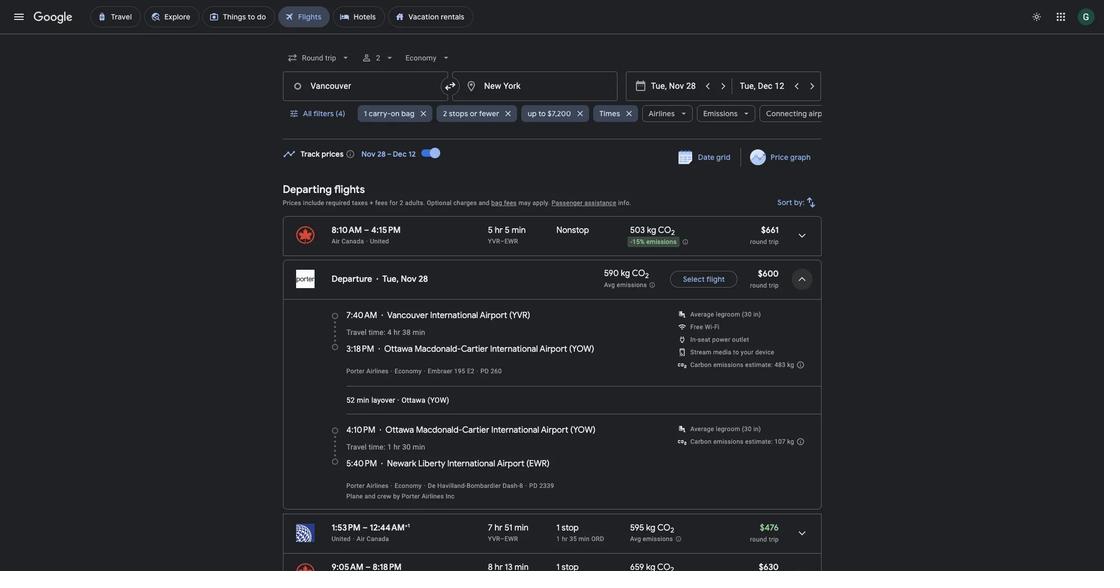 Task type: vqa. For each thing, say whether or not it's contained in the screenshot.
text field
yes



Task type: describe. For each thing, give the bounding box(es) containing it.
590
[[604, 269, 619, 279]]

600 US dollars text field
[[758, 269, 779, 279]]

yow for 4:10 pm
[[573, 425, 593, 436]]

 image up crew
[[391, 482, 393, 490]]

pd 2339
[[529, 482, 554, 490]]

2 inside 503 kg co 2
[[671, 228, 675, 237]]

1 fees from the left
[[375, 199, 388, 207]]

macdonald- for 4:10 pm
[[416, 425, 462, 436]]

2 inside 590 kg co 2
[[645, 272, 649, 281]]

times
[[600, 109, 620, 118]]

select
[[683, 275, 705, 284]]

1 horizontal spatial canada
[[367, 536, 389, 543]]

cartier for 3:18 pm
[[461, 344, 488, 355]]

connecting airports button
[[760, 101, 855, 126]]

595 kg co 2
[[630, 523, 674, 535]]

hr inside 5 hr 5 min yvr – ewr
[[495, 225, 503, 236]]

pd 260
[[481, 368, 502, 375]]

by:
[[794, 198, 805, 207]]

2 vertical spatial porter
[[402, 493, 420, 500]]

leaves vancouver international airport at 1:53 pm on tuesday, november 28 and arrives at newark liberty international airport at 12:44 am on wednesday, november 29. element
[[332, 522, 410, 533]]

min inside 1 stop 1 hr 35 min ord
[[579, 536, 590, 543]]

4
[[387, 328, 392, 337]]

2 legroom from the top
[[716, 426, 740, 433]]

find the best price region
[[283, 140, 821, 175]]

hr inside 7 hr 51 min yvr – ewr
[[495, 523, 503, 533]]

macdonald- for 3:18 pm
[[415, 344, 461, 355]]

economy for ottawa
[[395, 368, 422, 375]]

cartier for 4:10 pm
[[462, 425, 489, 436]]

30
[[402, 443, 411, 451]]

newark
[[387, 459, 416, 469]]

carbon emissions estimate: 107 kilograms element
[[691, 438, 794, 446]]

stop
[[562, 523, 579, 533]]

grid
[[716, 153, 730, 162]]

none text field inside search field
[[452, 72, 617, 101]]

630 US dollars text field
[[759, 562, 779, 571]]

7 hr 51 min yvr – ewr
[[488, 523, 529, 543]]

vancouver international airport ( yvr )
[[387, 310, 530, 321]]

may
[[519, 199, 531, 207]]

kg for 503
[[647, 225, 656, 236]]

carry-
[[369, 109, 391, 118]]

all filters (4)
[[303, 109, 345, 118]]

52
[[346, 396, 355, 405]]

wi-
[[705, 324, 714, 331]]

charges
[[453, 199, 477, 207]]

passenger assistance button
[[552, 199, 617, 207]]

filters
[[313, 109, 334, 118]]

+ inside the 1:53 pm – 12:44 am + 1
[[405, 522, 408, 529]]

date grid button
[[671, 148, 739, 167]]

2 in) from the top
[[753, 426, 761, 433]]

$476 round trip
[[750, 523, 779, 543]]

1 carry-on bag button
[[358, 101, 433, 126]]

travel for 4:10 pm
[[346, 443, 367, 451]]

2 average legroom (30 in) from the top
[[691, 426, 761, 433]]

departing flights main content
[[283, 140, 821, 571]]

sort
[[777, 198, 792, 207]]

hr for travel time: 4 hr 38 min
[[394, 328, 400, 337]]

prices include required taxes + fees for 2 adults. optional charges and bag fees may apply. passenger assistance
[[283, 199, 617, 207]]

total duration 8 hr 13 min. element
[[488, 562, 557, 571]]

free wi-fi
[[691, 324, 720, 331]]

up
[[528, 109, 537, 118]]

embraer 195 e2
[[428, 368, 475, 375]]

adults.
[[405, 199, 425, 207]]

travel for 7:40 am
[[346, 328, 367, 337]]

flight details. leaves vancouver international airport at 1:53 pm on tuesday, november 28 and arrives at newark liberty international airport at 12:44 am on wednesday, november 29. image
[[789, 521, 815, 546]]

1 left 35
[[557, 536, 560, 543]]

power
[[712, 336, 731, 344]]

1 horizontal spatial nov
[[401, 274, 417, 285]]

bag inside departing flights main content
[[491, 199, 502, 207]]

trip for $600
[[769, 282, 779, 289]]

porter for 5:40 pm
[[346, 482, 365, 490]]

trip for $476
[[769, 536, 779, 543]]

1 average legroom (30 in) from the top
[[691, 311, 761, 318]]

min inside 5 hr 5 min yvr – ewr
[[512, 225, 526, 236]]

2 stops or fewer
[[443, 109, 499, 118]]

nov 28 – dec 12
[[362, 149, 416, 159]]

porter airlines for 5:40 pm
[[346, 482, 389, 490]]

2 average from the top
[[691, 426, 714, 433]]

Arrival time: 8:18 PM. text field
[[373, 562, 402, 571]]

economy for newark
[[395, 482, 422, 490]]

price
[[771, 153, 789, 162]]

– inside 5 hr 5 min yvr – ewr
[[500, 238, 505, 245]]

503 kg co 2
[[630, 225, 675, 237]]

$661
[[761, 225, 779, 236]]

liberty
[[418, 459, 445, 469]]

emissions button
[[697, 101, 756, 126]]

time: for 7:40 am
[[369, 328, 385, 337]]

ewr for 7 hr 51 min
[[505, 536, 518, 543]]

Departure time: 4:10 PM. text field
[[346, 425, 376, 436]]

ord
[[591, 536, 604, 543]]

airlines button
[[642, 101, 693, 126]]

loading results progress bar
[[0, 34, 1104, 36]]

airports
[[809, 109, 837, 118]]

none search field containing all filters (4)
[[283, 45, 855, 139]]

 image left "tue,"
[[377, 274, 378, 285]]

de havilland-bombardier dash-8
[[428, 482, 523, 490]]

layover (1 of 1) is a 1 hr 35 min layover at o'hare international airport in chicago. element
[[557, 535, 625, 543]]

5 hr 5 min yvr – ewr
[[488, 225, 526, 245]]

4:15 pm
[[371, 225, 401, 236]]

optional
[[427, 199, 452, 207]]

28
[[419, 274, 428, 285]]

Departure time: 8:10 AM. text field
[[332, 225, 362, 236]]

661 US dollars text field
[[761, 225, 779, 236]]

tue,
[[383, 274, 399, 285]]

media
[[713, 349, 732, 356]]

flight
[[707, 275, 725, 284]]

your
[[741, 349, 754, 356]]

leaves vancouver international airport at 8:10 am on tuesday, november 28 and arrives at newark liberty international airport at 4:15 pm on tuesday, november 28. element
[[332, 225, 401, 236]]

195
[[454, 368, 465, 375]]

main menu image
[[13, 11, 25, 23]]

– inside 7 hr 51 min yvr – ewr
[[500, 536, 505, 543]]

3:18 pm
[[346, 344, 374, 355]]

28 – dec
[[377, 149, 407, 159]]

ottawa macdonald-cartier international airport ( yow ) for 3:18 pm
[[384, 344, 594, 355]]

porter airlines for 3:18 pm
[[346, 368, 389, 375]]

up to $7,200 button
[[521, 101, 589, 126]]

embraer
[[428, 368, 453, 375]]

2 5 from the left
[[505, 225, 510, 236]]

Return text field
[[740, 72, 788, 100]]

1 legroom from the top
[[716, 311, 740, 318]]

1 horizontal spatial and
[[479, 199, 490, 207]]

pd for airport
[[529, 482, 538, 490]]

total duration 5 hr 5 min. element
[[488, 225, 557, 237]]

8:10 am
[[332, 225, 362, 236]]

or
[[470, 109, 477, 118]]

travel time: 1 hr 30 min
[[346, 443, 425, 451]]

in-
[[691, 336, 698, 344]]

seat
[[698, 336, 711, 344]]

carbon for carbon emissions estimate: 483 kg
[[691, 361, 712, 369]]

1 left 30 at left
[[387, 443, 392, 451]]

 image left de
[[424, 482, 426, 490]]

12:44 am
[[370, 523, 405, 533]]

stops
[[449, 109, 468, 118]]

1 inside the 1:53 pm – 12:44 am + 1
[[408, 522, 410, 529]]

emissions down 590 kg co 2
[[617, 281, 647, 289]]

include
[[303, 199, 324, 207]]

hr for 1 stop 1 hr 35 min ord
[[562, 536, 568, 543]]

carbon for carbon emissions estimate: 107 kg
[[691, 438, 712, 446]]

connecting
[[766, 109, 807, 118]]

 image right "8"
[[525, 482, 527, 490]]

ottawa for 3:18 pm
[[384, 344, 413, 355]]

select flight button
[[670, 267, 738, 292]]

590 kg co 2
[[604, 269, 649, 281]]

emissions left the 107
[[713, 438, 744, 446]]

leaves vancouver international airport at 9:05 am on tuesday, november 28 and arrives at laguardia airport at 8:18 pm on tuesday, november 28. element
[[332, 562, 402, 571]]

for
[[390, 199, 398, 207]]

yvr for 7 hr 51 min yvr – ewr
[[488, 536, 500, 543]]

connecting airports
[[766, 109, 837, 118]]

1 stop flight. element containing 1 stop
[[557, 523, 579, 535]]

trip for $661
[[769, 238, 779, 246]]

fewer
[[479, 109, 499, 118]]

8
[[520, 482, 523, 490]]

38
[[402, 328, 411, 337]]

emissions down stream media to your device
[[713, 361, 744, 369]]

2 inside "595 kg co 2"
[[671, 526, 674, 535]]

min right the 38
[[413, 328, 425, 337]]

0 horizontal spatial +
[[370, 199, 373, 207]]

passenger
[[552, 199, 583, 207]]

– inside the 1:53 pm – 12:44 am + 1
[[363, 523, 368, 533]]

carbon emissions estimate: 483 kilograms element
[[691, 361, 794, 369]]

0 vertical spatial air canada
[[332, 238, 364, 245]]

kg for 595
[[646, 523, 656, 533]]

prices
[[283, 199, 301, 207]]



Task type: locate. For each thing, give the bounding box(es) containing it.
– right 1:53 pm
[[363, 523, 368, 533]]

7
[[488, 523, 493, 533]]

taxes
[[352, 199, 368, 207]]

5:40 pm
[[346, 459, 377, 469]]

min inside 7 hr 51 min yvr – ewr
[[515, 523, 529, 533]]

estimate: left the 107
[[745, 438, 773, 446]]

0 vertical spatial travel
[[346, 328, 367, 337]]

in)
[[753, 311, 761, 318], [753, 426, 761, 433]]

1 vertical spatial ottawa
[[402, 396, 426, 405]]

united down arrival time: 4:15 pm. text field
[[370, 238, 389, 245]]

by
[[393, 493, 400, 500]]

0 vertical spatial co
[[658, 225, 671, 236]]

avg emissions for 595
[[630, 536, 673, 543]]

2 vertical spatial ewr
[[505, 536, 518, 543]]

503
[[630, 225, 645, 236]]

to inside departing flights main content
[[733, 349, 739, 356]]

Departure time: 9:05 AM. text field
[[332, 562, 363, 571]]

0 vertical spatial (30
[[742, 311, 752, 318]]

None search field
[[283, 45, 855, 139]]

average legroom (30 in) up fi
[[691, 311, 761, 318]]

0 vertical spatial ewr
[[505, 238, 518, 245]]

0 horizontal spatial fees
[[375, 199, 388, 207]]

average up free wi-fi
[[691, 311, 714, 318]]

on
[[391, 109, 400, 118]]

economy left embraer
[[395, 368, 422, 375]]

kg right the 107
[[787, 438, 794, 446]]

airlines inside popup button
[[649, 109, 675, 118]]

1 horizontal spatial +
[[405, 522, 408, 529]]

trip
[[769, 238, 779, 246], [769, 282, 779, 289], [769, 536, 779, 543]]

ottawa macdonald-cartier international airport ( yow ) up newark liberty international airport ( ewr )
[[386, 425, 596, 436]]

trip down $600 text field on the top
[[769, 282, 779, 289]]

kg right 483
[[787, 361, 794, 369]]

round inside "$661 round trip"
[[750, 238, 767, 246]]

avg down '595'
[[630, 536, 641, 543]]

crew
[[377, 493, 391, 500]]

0 vertical spatial macdonald-
[[415, 344, 461, 355]]

in) down $600 round trip
[[753, 311, 761, 318]]

kg right 590
[[621, 269, 630, 279]]

None text field
[[283, 72, 448, 101]]

average legroom (30 in)
[[691, 311, 761, 318], [691, 426, 761, 433]]

2 1 stop flight. element from the top
[[557, 562, 579, 571]]

0 vertical spatial pd
[[481, 368, 489, 375]]

to right up
[[539, 109, 546, 118]]

0 horizontal spatial and
[[365, 493, 376, 500]]

1 horizontal spatial pd
[[529, 482, 538, 490]]

required
[[326, 199, 350, 207]]

trip down 661 us dollars text box in the right of the page
[[769, 238, 779, 246]]

avg emissions down "595 kg co 2"
[[630, 536, 673, 543]]

estimate: for 107
[[745, 438, 773, 446]]

0 vertical spatial carbon
[[691, 361, 712, 369]]

0 horizontal spatial pd
[[481, 368, 489, 375]]

cartier up e2
[[461, 344, 488, 355]]

sort by: button
[[773, 190, 821, 215]]

1 vertical spatial estimate:
[[745, 438, 773, 446]]

pd right "8"
[[529, 482, 538, 490]]

1 vertical spatial air
[[357, 536, 365, 543]]

round for $661
[[750, 238, 767, 246]]

Arrival time: 3:18 PM. text field
[[346, 344, 374, 355]]

bag fees button
[[491, 199, 517, 207]]

1 carbon from the top
[[691, 361, 712, 369]]

round inside "$476 round trip"
[[750, 536, 767, 543]]

nov inside find the best price region
[[362, 149, 376, 159]]

flight details. leaves vancouver international airport at 9:05 am on tuesday, november 28 and arrives at laguardia airport at 8:18 pm on tuesday, november 28. image
[[789, 560, 815, 571]]

yvr
[[488, 238, 500, 245], [512, 310, 528, 321], [488, 536, 500, 543]]

dash-
[[503, 482, 520, 490]]

1 porter airlines from the top
[[346, 368, 389, 375]]

7:40 am
[[346, 310, 377, 321]]

co for 503
[[658, 225, 671, 236]]

total duration 7 hr 51 min. element
[[488, 523, 557, 535]]

1 left carry- at top
[[364, 109, 367, 118]]

1 travel from the top
[[346, 328, 367, 337]]

1 vertical spatial time:
[[369, 443, 385, 451]]

None text field
[[452, 72, 617, 101]]

layover
[[371, 396, 395, 405]]

porter airlines down 3:18 pm text field
[[346, 368, 389, 375]]

0 vertical spatial ottawa macdonald-cartier international airport ( yow )
[[384, 344, 594, 355]]

avg emissions down 590 kg co 2
[[604, 281, 647, 289]]

avg emissions for 590
[[604, 281, 647, 289]]

0 vertical spatial time:
[[369, 328, 385, 337]]

carbon emissions estimate: 483 kg
[[691, 361, 794, 369]]

pd
[[481, 368, 489, 375], [529, 482, 538, 490]]

2 vertical spatial co
[[657, 523, 671, 533]]

kg for 590
[[621, 269, 630, 279]]

2 button
[[357, 45, 399, 70]]

airlines up crew
[[366, 482, 389, 490]]

2 porter airlines from the top
[[346, 482, 389, 490]]

0 horizontal spatial canada
[[342, 238, 364, 245]]

min right 35
[[579, 536, 590, 543]]

air
[[332, 238, 340, 245], [357, 536, 365, 543]]

porter down 3:18 pm
[[346, 368, 365, 375]]

0 vertical spatial porter
[[346, 368, 365, 375]]

0 vertical spatial ottawa
[[384, 344, 413, 355]]

canada down the 1:53 pm – 12:44 am + 1
[[367, 536, 389, 543]]

Departure text field
[[651, 72, 699, 100]]

nov
[[362, 149, 376, 159], [401, 274, 417, 285]]

nonstop
[[557, 225, 589, 236]]

1 1 stop flight. element from the top
[[557, 523, 579, 535]]

1 vertical spatial legroom
[[716, 426, 740, 433]]

porter up the plane
[[346, 482, 365, 490]]

2 carbon from the top
[[691, 438, 712, 446]]

1 in) from the top
[[753, 311, 761, 318]]

1 vertical spatial pd
[[529, 482, 538, 490]]

device
[[755, 349, 774, 356]]

– left 4:15 pm
[[364, 225, 369, 236]]

hr right 4
[[394, 328, 400, 337]]

1 round from the top
[[750, 238, 767, 246]]

1 vertical spatial economy
[[395, 482, 422, 490]]

ottawa macdonald-cartier international airport ( yow )
[[384, 344, 594, 355], [386, 425, 596, 436]]

0 vertical spatial in)
[[753, 311, 761, 318]]

trip inside $600 round trip
[[769, 282, 779, 289]]

time: up arrival time: 5:40 pm. text field
[[369, 443, 385, 451]]

 image up layover
[[391, 368, 393, 375]]

nonstop flight. element
[[557, 225, 589, 237]]

canada down 8:10 am
[[342, 238, 364, 245]]

0 horizontal spatial air
[[332, 238, 340, 245]]

time: for 4:10 pm
[[369, 443, 385, 451]]

min
[[512, 225, 526, 236], [413, 328, 425, 337], [357, 396, 369, 405], [413, 443, 425, 451], [515, 523, 529, 533], [579, 536, 590, 543]]

kg right '595'
[[646, 523, 656, 533]]

1 vertical spatial (30
[[742, 426, 752, 433]]

1 stop flight. element up 35
[[557, 523, 579, 535]]

nov left 28
[[401, 274, 417, 285]]

0 vertical spatial avg emissions
[[604, 281, 647, 289]]

economy
[[395, 368, 422, 375], [395, 482, 422, 490]]

price graph button
[[744, 148, 819, 167]]

Arrival time: 12:44 AM on  Wednesday, November 29. text field
[[370, 522, 410, 533]]

 image
[[377, 274, 378, 285], [391, 368, 393, 375], [424, 368, 426, 375], [391, 482, 393, 490], [424, 482, 426, 490], [525, 482, 527, 490], [353, 536, 355, 543]]

estimate: for 483
[[745, 361, 773, 369]]

0 vertical spatial economy
[[395, 368, 422, 375]]

1 carry-on bag
[[364, 109, 415, 118]]

1 vertical spatial yvr
[[512, 310, 528, 321]]

1 horizontal spatial avg
[[630, 536, 641, 543]]

fees left for
[[375, 199, 388, 207]]

-
[[631, 238, 633, 246]]

(30 up the outlet
[[742, 311, 752, 318]]

international
[[430, 310, 478, 321], [490, 344, 538, 355], [491, 425, 539, 436], [447, 459, 495, 469]]

1 vertical spatial 1 stop flight. element
[[557, 562, 579, 571]]

0 vertical spatial estimate:
[[745, 361, 773, 369]]

bag right on
[[401, 109, 415, 118]]

–
[[364, 225, 369, 236], [500, 238, 505, 245], [363, 523, 368, 533], [500, 536, 505, 543]]

ottawa up 30 at left
[[386, 425, 414, 436]]

1 stop flight. element down 35
[[557, 562, 579, 571]]

ewr inside 7 hr 51 min yvr – ewr
[[505, 536, 518, 543]]

departing
[[283, 183, 332, 196]]

0 vertical spatial yow
[[572, 344, 592, 355]]

1 left stop
[[557, 523, 560, 533]]

2 vertical spatial round
[[750, 536, 767, 543]]

3 trip from the top
[[769, 536, 779, 543]]

ewr down total duration 5 hr 5 min. element
[[505, 238, 518, 245]]

up to $7,200
[[528, 109, 571, 118]]

1 vertical spatial canada
[[367, 536, 389, 543]]

min right 52
[[357, 396, 369, 405]]

co for 595
[[657, 523, 671, 533]]

havilland-
[[437, 482, 467, 490]]

1 vertical spatial average legroom (30 in)
[[691, 426, 761, 433]]

1 time: from the top
[[369, 328, 385, 337]]

2 estimate: from the top
[[745, 438, 773, 446]]

-15% emissions
[[631, 238, 677, 246]]

2 fees from the left
[[504, 199, 517, 207]]

co for 590
[[632, 269, 645, 279]]

ottawa down the 38
[[384, 344, 413, 355]]

air canada down the 1:53 pm – 12:44 am + 1
[[357, 536, 389, 543]]

air canada down 8:10 am
[[332, 238, 364, 245]]

price graph
[[771, 153, 811, 162]]

macdonald-
[[415, 344, 461, 355], [416, 425, 462, 436]]

air down leaves vancouver international airport at 1:53 pm on tuesday, november 28 and arrives at newark liberty international airport at 12:44 am on wednesday, november 29. element
[[357, 536, 365, 543]]

$7,200
[[548, 109, 571, 118]]

1 vertical spatial travel
[[346, 443, 367, 451]]

de
[[428, 482, 436, 490]]

ottawa macdonald-cartier international airport ( yow ) for 4:10 pm
[[386, 425, 596, 436]]

2 vertical spatial yvr
[[488, 536, 500, 543]]

1 vertical spatial average
[[691, 426, 714, 433]]

 image left embraer
[[424, 368, 426, 375]]

pd left 260
[[481, 368, 489, 375]]

ewr up pd 2339
[[529, 459, 547, 469]]

pd for international
[[481, 368, 489, 375]]

52 min layover
[[346, 396, 395, 405]]

porter right 'by'
[[402, 493, 420, 500]]

ottawa right layover
[[402, 396, 426, 405]]

2 vertical spatial trip
[[769, 536, 779, 543]]

2 vertical spatial yow
[[573, 425, 593, 436]]

1 vertical spatial porter airlines
[[346, 482, 389, 490]]

to
[[539, 109, 546, 118], [733, 349, 739, 356]]

1 vertical spatial ottawa macdonald-cartier international airport ( yow )
[[386, 425, 596, 436]]

bag left may
[[491, 199, 502, 207]]

1 inside 1 carry-on bag popup button
[[364, 109, 367, 118]]

2339
[[539, 482, 554, 490]]

assistance
[[585, 199, 617, 207]]

0 horizontal spatial bag
[[401, 109, 415, 118]]

air canada
[[332, 238, 364, 245], [357, 536, 389, 543]]

yvr inside 5 hr 5 min yvr – ewr
[[488, 238, 500, 245]]

emissions
[[703, 109, 738, 118]]

co up -15% emissions
[[658, 225, 671, 236]]

time:
[[369, 328, 385, 337], [369, 443, 385, 451]]

co right 590
[[632, 269, 645, 279]]

yvr for vancouver international airport ( yvr )
[[512, 310, 528, 321]]

1 vertical spatial air canada
[[357, 536, 389, 543]]

1 vertical spatial cartier
[[462, 425, 489, 436]]

0 vertical spatial canada
[[342, 238, 364, 245]]

trip inside "$661 round trip"
[[769, 238, 779, 246]]

and
[[479, 199, 490, 207], [365, 493, 376, 500]]

porter airlines up the plane
[[346, 482, 389, 490]]

1 horizontal spatial air
[[357, 536, 365, 543]]

2 vertical spatial ottawa
[[386, 425, 414, 436]]

260
[[491, 368, 502, 375]]

vancouver
[[387, 310, 428, 321]]

round inside $600 round trip
[[750, 282, 767, 289]]

avg for 595
[[630, 536, 641, 543]]

ottawa for 4:10 pm
[[386, 425, 414, 436]]

2 time: from the top
[[369, 443, 385, 451]]

0 vertical spatial to
[[539, 109, 546, 118]]

1 estimate: from the top
[[745, 361, 773, 369]]

round down $600 text field on the top
[[750, 282, 767, 289]]

co inside 503 kg co 2
[[658, 225, 671, 236]]

1
[[364, 109, 367, 118], [387, 443, 392, 451], [408, 522, 410, 529], [557, 523, 560, 533], [557, 536, 560, 543]]

macdonald- down ottawa ( yow )
[[416, 425, 462, 436]]

Departure time: 1:53 PM. text field
[[332, 523, 361, 533]]

sort by:
[[777, 198, 805, 207]]

trip inside "$476 round trip"
[[769, 536, 779, 543]]

0 vertical spatial 1 stop flight. element
[[557, 523, 579, 535]]

inc
[[446, 493, 455, 500]]

estimate: down device
[[745, 361, 773, 369]]

avg for 590
[[604, 281, 615, 289]]

+ right taxes
[[370, 199, 373, 207]]

all filters (4) button
[[283, 101, 353, 126]]

1 vertical spatial macdonald-
[[416, 425, 462, 436]]

co inside 590 kg co 2
[[632, 269, 645, 279]]

0 vertical spatial and
[[479, 199, 490, 207]]

porter for 3:18 pm
[[346, 368, 365, 375]]

yvr inside 7 hr 51 min yvr – ewr
[[488, 536, 500, 543]]

kg inside 503 kg co 2
[[647, 225, 656, 236]]

0 vertical spatial average
[[691, 311, 714, 318]]

nov right learn more about tracked prices icon
[[362, 149, 376, 159]]

1 vertical spatial yow
[[430, 396, 447, 405]]

bag inside popup button
[[401, 109, 415, 118]]

0 vertical spatial yvr
[[488, 238, 500, 245]]

round for $476
[[750, 536, 767, 543]]

1 horizontal spatial fees
[[504, 199, 517, 207]]

0 horizontal spatial 5
[[488, 225, 493, 236]]

1 vertical spatial porter
[[346, 482, 365, 490]]

1 horizontal spatial to
[[733, 349, 739, 356]]

0 vertical spatial +
[[370, 199, 373, 207]]

travel time: 4 hr 38 min
[[346, 328, 425, 337]]

0 vertical spatial trip
[[769, 238, 779, 246]]

Departure time: 7:40 AM. text field
[[346, 310, 377, 321]]

travel down 4:10 pm
[[346, 443, 367, 451]]

None field
[[283, 48, 355, 67], [401, 48, 455, 67], [283, 48, 355, 67], [401, 48, 455, 67]]

1 horizontal spatial united
[[370, 238, 389, 245]]

united down departure time: 1:53 pm. text box
[[332, 536, 351, 543]]

average up carbon emissions estimate: 107 kg
[[691, 426, 714, 433]]

Arrival time: 5:40 PM. text field
[[346, 459, 377, 469]]

1:53 pm – 12:44 am + 1
[[332, 522, 410, 533]]

travel up 3:18 pm text field
[[346, 328, 367, 337]]

swap origin and destination. image
[[444, 80, 456, 93]]

– down 51
[[500, 536, 505, 543]]

0 horizontal spatial to
[[539, 109, 546, 118]]

departing flights
[[283, 183, 365, 196]]

0 horizontal spatial avg
[[604, 281, 615, 289]]

0 vertical spatial legroom
[[716, 311, 740, 318]]

1 vertical spatial united
[[332, 536, 351, 543]]

107
[[775, 438, 786, 446]]

ewr for 5 hr 5 min
[[505, 238, 518, 245]]

cartier up newark liberty international airport ( ewr )
[[462, 425, 489, 436]]

legroom up fi
[[716, 311, 740, 318]]

hr left 35
[[562, 536, 568, 543]]

avg down 590
[[604, 281, 615, 289]]

 image down departure time: 1:53 pm. text box
[[353, 536, 355, 543]]

hr left 30 at left
[[394, 443, 400, 451]]

0 vertical spatial average legroom (30 in)
[[691, 311, 761, 318]]

1 vertical spatial ewr
[[529, 459, 547, 469]]

1 (30 from the top
[[742, 311, 752, 318]]

1 vertical spatial bag
[[491, 199, 502, 207]]

change appearance image
[[1024, 4, 1050, 29]]

0 vertical spatial round
[[750, 238, 767, 246]]

track prices
[[301, 149, 344, 159]]

1 vertical spatial nov
[[401, 274, 417, 285]]

1 vertical spatial co
[[632, 269, 645, 279]]

476 US dollars text field
[[760, 523, 779, 533]]

and right charges
[[479, 199, 490, 207]]

$600
[[758, 269, 779, 279]]

0 vertical spatial porter airlines
[[346, 368, 389, 375]]

avg emissions
[[604, 281, 647, 289], [630, 536, 673, 543]]

and left crew
[[365, 493, 376, 500]]

kg inside "595 kg co 2"
[[646, 523, 656, 533]]

1 right 12:44 am
[[408, 522, 410, 529]]

economy up plane and crew by porter airlines inc
[[395, 482, 422, 490]]

to inside "up to $7,200" "popup button"
[[539, 109, 546, 118]]

co inside "595 kg co 2"
[[657, 523, 671, 533]]

ottawa ( yow )
[[402, 396, 449, 405]]

select flight
[[683, 275, 725, 284]]

1 vertical spatial round
[[750, 282, 767, 289]]

0 vertical spatial air
[[332, 238, 340, 245]]

airport
[[480, 310, 507, 321], [540, 344, 567, 355], [541, 425, 568, 436], [497, 459, 524, 469]]

1 horizontal spatial 5
[[505, 225, 510, 236]]

united
[[370, 238, 389, 245], [332, 536, 351, 543]]

1 vertical spatial +
[[405, 522, 408, 529]]

1 vertical spatial avg emissions
[[630, 536, 673, 543]]

15%
[[633, 238, 645, 246]]

0 vertical spatial cartier
[[461, 344, 488, 355]]

0 vertical spatial united
[[370, 238, 389, 245]]

0 horizontal spatial united
[[332, 536, 351, 543]]

macdonald- up embraer
[[415, 344, 461, 355]]

carbon
[[691, 361, 712, 369], [691, 438, 712, 446]]

legroom up carbon emissions estimate: 107 kg
[[716, 426, 740, 433]]

(30
[[742, 311, 752, 318], [742, 426, 752, 433]]

1 vertical spatial to
[[733, 349, 739, 356]]

legroom
[[716, 311, 740, 318], [716, 426, 740, 433]]

 image
[[397, 396, 400, 405]]

hr for travel time: 1 hr 30 min
[[394, 443, 400, 451]]

newark liberty international airport ( ewr )
[[387, 459, 550, 469]]

1 economy from the top
[[395, 368, 422, 375]]

kg up -15% emissions
[[647, 225, 656, 236]]

1 average from the top
[[691, 311, 714, 318]]

round down $476
[[750, 536, 767, 543]]

2 economy from the top
[[395, 482, 422, 490]]

time: left 4
[[369, 328, 385, 337]]

airlines down 3:18 pm text field
[[366, 368, 389, 375]]

2 travel from the top
[[346, 443, 367, 451]]

round for $600
[[750, 282, 767, 289]]

1 trip from the top
[[769, 238, 779, 246]]

learn more about tracked prices image
[[346, 149, 355, 159]]

air down 8:10 am
[[332, 238, 340, 245]]

– down total duration 5 hr 5 min. element
[[500, 238, 505, 245]]

1 horizontal spatial bag
[[491, 199, 502, 207]]

2 trip from the top
[[769, 282, 779, 289]]

in) up carbon emissions estimate: 107 kg
[[753, 426, 761, 433]]

1 vertical spatial and
[[365, 493, 376, 500]]

1 vertical spatial trip
[[769, 282, 779, 289]]

co
[[658, 225, 671, 236], [632, 269, 645, 279], [657, 523, 671, 533]]

trip down $476
[[769, 536, 779, 543]]

ottawa macdonald-cartier international airport ( yow ) up 'pd 260'
[[384, 344, 594, 355]]

1 vertical spatial carbon
[[691, 438, 712, 446]]

average legroom (30 in) up carbon emissions estimate: 107 kg
[[691, 426, 761, 433]]

0 vertical spatial bag
[[401, 109, 415, 118]]

yvr for 5 hr 5 min yvr – ewr
[[488, 238, 500, 245]]

2
[[376, 54, 380, 62], [443, 109, 447, 118], [400, 199, 403, 207], [671, 228, 675, 237], [645, 272, 649, 281], [671, 526, 674, 535]]

emissions down 503 kg co 2
[[647, 238, 677, 246]]

flights
[[334, 183, 365, 196]]

flight details. leaves vancouver international airport at 8:10 am on tuesday, november 28 and arrives at newark liberty international airport at 4:15 pm on tuesday, november 28. image
[[789, 223, 815, 248]]

1 5 from the left
[[488, 225, 493, 236]]

$476
[[760, 523, 779, 533]]

4:10 pm
[[346, 425, 376, 436]]

airlines down de
[[422, 493, 444, 500]]

hr inside 1 stop 1 hr 35 min ord
[[562, 536, 568, 543]]

3 round from the top
[[750, 536, 767, 543]]

2 round from the top
[[750, 282, 767, 289]]

kg inside 590 kg co 2
[[621, 269, 630, 279]]

ewr inside 5 hr 5 min yvr – ewr
[[505, 238, 518, 245]]

0 vertical spatial nov
[[362, 149, 376, 159]]

2 (30 from the top
[[742, 426, 752, 433]]

1 vertical spatial in)
[[753, 426, 761, 433]]

ewr down 51
[[505, 536, 518, 543]]

Arrival time: 4:15 PM. text field
[[371, 225, 401, 236]]

stream media to your device
[[691, 349, 774, 356]]

min right 30 at left
[[413, 443, 425, 451]]

airlines down 'departure' text field
[[649, 109, 675, 118]]

apply.
[[533, 199, 550, 207]]

1 vertical spatial avg
[[630, 536, 641, 543]]

co right '595'
[[657, 523, 671, 533]]

yow for 3:18 pm
[[572, 344, 592, 355]]

porter airlines
[[346, 368, 389, 375], [346, 482, 389, 490]]

1 stop flight. element
[[557, 523, 579, 535], [557, 562, 579, 571]]

0 vertical spatial avg
[[604, 281, 615, 289]]

emissions down "595 kg co 2"
[[643, 536, 673, 543]]



